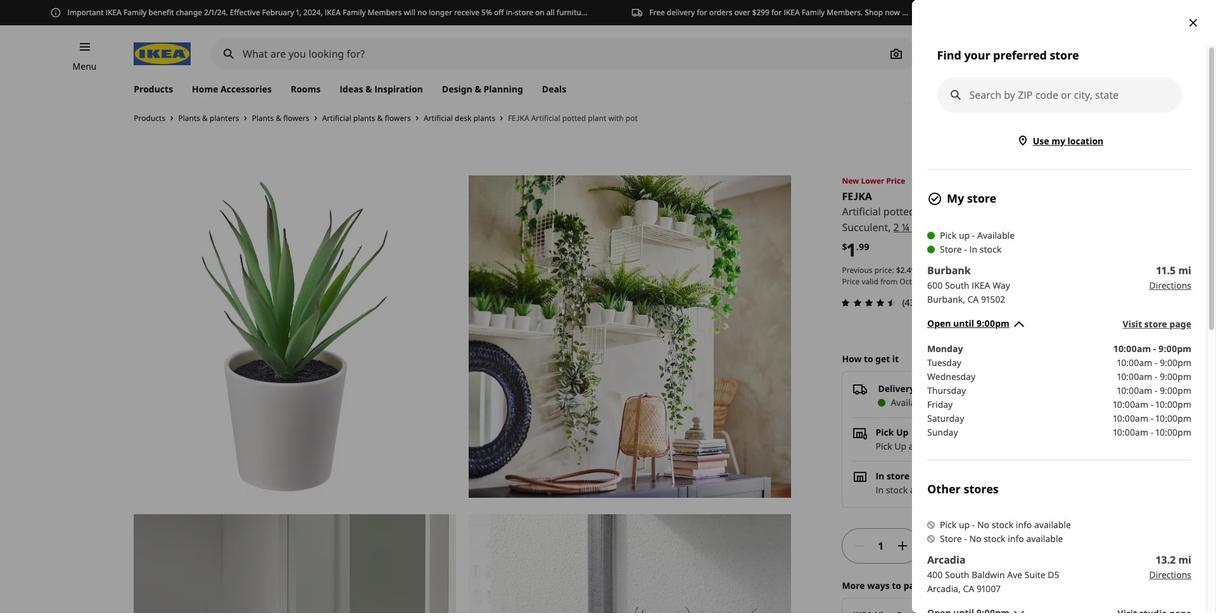 Task type: locate. For each thing, give the bounding box(es) containing it.
store down artificial potted plant with pot, indoor/outdoor succulent,
[[940, 243, 962, 255]]

to left 'bag'
[[1018, 540, 1028, 552]]

preferred
[[993, 48, 1047, 63]]

store for in store in stock at burbank, ca
[[887, 470, 910, 482]]

price:
[[875, 265, 894, 275]]

tuesday
[[927, 356, 961, 368]]

1 vertical spatial 2
[[901, 265, 905, 275]]

store right my
[[967, 191, 997, 206]]

2 products link from the top
[[134, 113, 165, 124]]

burbank, inside pick up pick up at burbank, ca
[[919, 440, 957, 452]]

pick up in store in stock at burbank, ca
[[876, 440, 892, 452]]

3
[[948, 7, 952, 18]]

10:00am - 9:00pm for tuesday
[[1117, 356, 1191, 368]]

available up store - in stock
[[977, 229, 1015, 241]]

stock
[[980, 243, 1002, 255], [886, 484, 908, 496], [992, 519, 1014, 531], [984, 532, 1006, 545]]

0 horizontal spatial open
[[927, 317, 951, 329]]

fejka down new
[[842, 189, 872, 203]]

& inside design & planning link
[[475, 83, 481, 95]]

1 flowers from the left
[[283, 113, 309, 124]]

0 vertical spatial south
[[945, 279, 969, 291]]

friday
[[927, 398, 953, 410]]

directions link for 13.2
[[1089, 568, 1191, 582]]

in inside dialog
[[969, 243, 977, 255]]

mi right 11.5
[[1178, 263, 1191, 277]]

on
[[535, 7, 545, 18]]

0 vertical spatial with
[[608, 113, 624, 123]]

3 family from the left
[[802, 7, 825, 18]]

1 vertical spatial open
[[927, 317, 951, 329]]

ikea right important
[[106, 7, 122, 18]]

my
[[947, 191, 964, 206]]

plants right desk
[[473, 113, 495, 124]]

plant
[[588, 113, 606, 123], [918, 205, 942, 219]]

dialog containing find your preferred store
[[912, 0, 1216, 613]]

deals link
[[533, 76, 576, 103]]

products left plants & planters 'link'
[[134, 113, 165, 124]]

& for planning
[[475, 83, 481, 95]]

plants for plants & planters
[[178, 113, 200, 124]]

until down the 'preferred'
[[1036, 76, 1051, 86]]

0 vertical spatial available
[[977, 229, 1015, 241]]

family left members.
[[802, 7, 825, 18]]

south inside 11.5 mi 600 south ikea way burbank, ca 91502
[[945, 279, 969, 291]]

receive
[[454, 7, 479, 18]]

0 vertical spatial .
[[856, 241, 859, 253]]

pick for pick up - available
[[940, 229, 957, 241]]

up inside "link"
[[1035, 47, 1045, 59]]

potted up 2 ¼ "
[[884, 205, 915, 219]]

directions link for 11.5
[[1075, 278, 1191, 292]]

in down pick up - available
[[969, 243, 977, 255]]

10:00am - 10:00pm for friday
[[1113, 398, 1191, 410]]

0 vertical spatial mi
[[1178, 263, 1191, 277]]

0 horizontal spatial $
[[842, 241, 847, 253]]

open up monday
[[927, 317, 951, 329]]

home accessories
[[192, 83, 272, 95]]

2 10:00pm from the top
[[1156, 412, 1191, 424]]

info up add to bag
[[1016, 519, 1032, 531]]

0 horizontal spatial plants
[[178, 113, 200, 124]]

south right 600
[[945, 279, 969, 291]]

burbank up 600
[[927, 263, 971, 277]]

ikea inside 11.5 mi 600 south ikea way burbank, ca 91502
[[972, 279, 990, 291]]

1 horizontal spatial with
[[945, 205, 965, 219]]

artificial down the deals link
[[531, 113, 560, 123]]

new lower price
[[842, 175, 905, 186]]

planning
[[484, 83, 523, 95]]

31,
[[914, 276, 924, 287]]

1 vertical spatial burbank,
[[919, 440, 957, 452]]

artificial up succulent,
[[842, 205, 881, 219]]

$ left 49
[[896, 265, 901, 275]]

0 vertical spatial until
[[1036, 76, 1051, 86]]

dialog
[[912, 0, 1216, 613]]

up up in store in stock at burbank, ca
[[895, 440, 907, 452]]

at up in store in stock at burbank, ca
[[909, 440, 917, 452]]

0 vertical spatial in
[[969, 243, 977, 255]]

potted down the deals link
[[562, 113, 586, 123]]

artificial inside artificial potted plant with pot, indoor/outdoor succulent,
[[842, 205, 881, 219]]

open down the 'preferred'
[[1016, 76, 1034, 86]]

to for how
[[864, 353, 873, 365]]

0 vertical spatial fejka
[[508, 113, 529, 123]]

store right change
[[1099, 353, 1120, 365]]

2 inside button
[[894, 221, 899, 235]]

1 vertical spatial until
[[953, 317, 974, 329]]

2 vertical spatial in
[[876, 484, 884, 496]]

at inside in store in stock at burbank, ca
[[910, 484, 918, 496]]

south for arcadia
[[945, 569, 969, 581]]

stock down pick up - available
[[980, 243, 1002, 255]]

1 horizontal spatial plant
[[918, 205, 942, 219]]

1 south from the top
[[945, 279, 969, 291]]

artificial down ideas
[[322, 113, 351, 124]]

& right ideas
[[365, 83, 372, 95]]

store up "in stock at burbank, ca" group
[[887, 470, 910, 482]]

2 left ¼ on the top of the page
[[894, 221, 899, 235]]

1 vertical spatial 10:00am - 10:00pm
[[1113, 412, 1191, 424]]

0 horizontal spatial available
[[891, 396, 928, 408]]

with inside artificial potted plant with pot, indoor/outdoor succulent,
[[945, 205, 965, 219]]

décor.
[[606, 7, 628, 18]]

2 vertical spatial 10:00pm
[[1156, 426, 1191, 438]]

1 vertical spatial up
[[959, 229, 970, 241]]

1 vertical spatial plant
[[918, 205, 942, 219]]

pick up pick up at burbank, ca "group"
[[876, 426, 894, 438]]

1 horizontal spatial plants
[[473, 113, 495, 124]]

family left "benefit"
[[123, 7, 147, 18]]

10:00pm for sunday
[[1156, 426, 1191, 438]]

0 vertical spatial price
[[886, 175, 905, 186]]

None search field
[[211, 38, 916, 70]]

available
[[1034, 519, 1071, 531], [1026, 532, 1063, 545]]

store inside in store in stock at burbank, ca
[[887, 470, 910, 482]]

1 vertical spatial 90210
[[929, 382, 954, 395]]

artificial plants & flowers link
[[322, 113, 411, 124]]

products link down ikea logotype, go to start page
[[134, 76, 182, 103]]

in for store
[[876, 484, 884, 496]]

my store
[[947, 191, 997, 206]]

stock left other
[[886, 484, 908, 496]]

rooms link
[[281, 76, 330, 103]]

open inside open until 9:00pm burbank
[[1016, 76, 1034, 86]]

& right the design
[[475, 83, 481, 95]]

pick up store - in stock
[[940, 229, 957, 241]]

0 vertical spatial burbank
[[1016, 85, 1054, 97]]

directions link down 11.5
[[1075, 278, 1191, 292]]

plants down accessories
[[252, 113, 274, 124]]

2 store from the top
[[940, 532, 962, 545]]

important ikea family benefit change 2/1/24. effective february 1, 2024, ikea family members will no longer receive 5% off in-store on all furniture and décor. learn more link
[[50, 7, 671, 18]]

until inside open until 9:00pm dropdown button
[[953, 317, 974, 329]]

price right lower
[[886, 175, 905, 186]]

1 vertical spatial 10:00pm
[[1156, 412, 1191, 424]]

fejka for fejka
[[842, 189, 872, 203]]

planters
[[210, 113, 239, 124]]

no up store - no stock info available
[[977, 519, 989, 531]]

1 vertical spatial at
[[910, 484, 918, 496]]

review: 4.6 out of 5 stars. total reviews: 43 image
[[838, 295, 900, 310]]

until up monday
[[953, 317, 974, 329]]

1 mi from the top
[[1178, 263, 1191, 277]]

0 vertical spatial available
[[1034, 519, 1071, 531]]

at inside pick up pick up at burbank, ca
[[909, 440, 917, 452]]

2 south from the top
[[945, 569, 969, 581]]

1 vertical spatial products link
[[134, 113, 165, 124]]

10:00am for monday
[[1114, 342, 1151, 354]]

9:00pm inside dropdown button
[[977, 317, 1010, 329]]

-
[[972, 229, 975, 241], [964, 243, 967, 255], [1153, 342, 1156, 354], [1155, 356, 1158, 368], [1155, 370, 1158, 382], [1155, 384, 1158, 396], [1151, 398, 1154, 410], [1151, 412, 1154, 424], [1151, 426, 1154, 438], [972, 519, 975, 531], [964, 532, 967, 545]]

flowers down the rooms link
[[283, 113, 309, 124]]

store for my store
[[967, 191, 997, 206]]

10:00am - 9:00pm for monday
[[1114, 342, 1191, 354]]

1 vertical spatial $
[[896, 265, 901, 275]]

find your preferred store
[[937, 48, 1079, 63]]

plants & planters link
[[178, 113, 239, 124]]

to inside add to bag "button"
[[1018, 540, 1028, 552]]

no
[[418, 7, 427, 18]]

store - no stock info available
[[940, 532, 1063, 545]]

1 vertical spatial .
[[905, 265, 907, 275]]

0 vertical spatial plant
[[588, 113, 606, 123]]

1 vertical spatial products
[[134, 113, 165, 124]]

0 horizontal spatial fejka
[[508, 113, 529, 123]]

available
[[977, 229, 1015, 241], [891, 396, 928, 408]]

mi
[[1178, 263, 1191, 277], [1178, 553, 1191, 567]]

& down the rooms link
[[276, 113, 281, 124]]

to for delivery
[[917, 382, 926, 395]]

stock down pick up - no stock info available
[[984, 532, 1006, 545]]

artificial
[[531, 113, 560, 123], [322, 113, 351, 124], [424, 113, 453, 124], [842, 205, 881, 219]]

bag
[[1030, 540, 1047, 552]]

1 horizontal spatial .
[[905, 265, 907, 275]]

plant left pot
[[588, 113, 606, 123]]

pick down burbank, ca button
[[940, 519, 957, 531]]

& for planters
[[202, 113, 208, 124]]

0 horizontal spatial .
[[856, 241, 859, 253]]

until inside open until 9:00pm burbank
[[1036, 76, 1051, 86]]

1 vertical spatial available
[[891, 396, 928, 408]]

ikea right $299
[[784, 7, 800, 18]]

2 inside previous price: $ 2 . 49 price valid from oct 31, 2023
[[901, 265, 905, 275]]

family left members
[[343, 7, 366, 18]]

available up "d5"
[[1026, 532, 1063, 545]]

0 vertical spatial $
[[842, 241, 847, 253]]

1 vertical spatial mi
[[1178, 553, 1191, 567]]

get
[[875, 353, 890, 365]]

0 horizontal spatial burbank
[[927, 263, 971, 277]]

open until 9:00pm burbank
[[1016, 76, 1077, 97]]

1 horizontal spatial for
[[771, 7, 782, 18]]

available up 'bag'
[[1034, 519, 1071, 531]]

0 vertical spatial 90210
[[1108, 85, 1133, 97]]

flowers down inspiration
[[385, 113, 411, 124]]

more right learn on the top right of page
[[652, 7, 671, 18]]

1 horizontal spatial 90210
[[1108, 85, 1133, 97]]

90210 inside the "delivery to 90210 available"
[[929, 382, 954, 395]]

stock for in store in stock at burbank, ca
[[886, 484, 908, 496]]

ca left 91007
[[963, 583, 974, 595]]

mi for 11.5 mi
[[1178, 263, 1191, 277]]

store for arcadia
[[940, 532, 962, 545]]

pick for pick up pick up at burbank, ca
[[876, 426, 894, 438]]

1 vertical spatial more
[[842, 579, 865, 591]]

1 10:00am - 10:00pm from the top
[[1113, 398, 1191, 410]]

over
[[735, 7, 750, 18]]

2 mi from the top
[[1178, 553, 1191, 567]]

400
[[927, 569, 943, 581]]

plants & planters
[[178, 113, 239, 124]]

1 vertical spatial store
[[940, 532, 962, 545]]

members.
[[827, 7, 863, 18]]

9:00pm for monday
[[1159, 342, 1191, 354]]

.
[[856, 241, 859, 253], [905, 265, 907, 275]]

0 horizontal spatial 90210
[[929, 382, 954, 395]]

1 horizontal spatial burbank
[[1016, 85, 1054, 97]]

previous price: $ 2 . 49 price valid from oct 31, 2023
[[842, 265, 943, 287]]

1 vertical spatial directions link
[[1089, 568, 1191, 582]]

pick up - available
[[940, 229, 1015, 241]]

to inside the "delivery to 90210 available"
[[917, 382, 926, 395]]

$ inside $ 1 . 99
[[842, 241, 847, 253]]

0 horizontal spatial until
[[953, 317, 974, 329]]

1 vertical spatial burbank
[[927, 263, 971, 277]]

mi inside "13.2 mi 400 south baldwin ave suite d5 arcadia, ca 91007"
[[1178, 553, 1191, 567]]

10:00pm
[[1156, 398, 1191, 410], [1156, 412, 1191, 424], [1156, 426, 1191, 438]]

1 vertical spatial fejka
[[842, 189, 872, 203]]

0 vertical spatial directions
[[1149, 279, 1191, 291]]

49
[[907, 265, 916, 275]]

1 horizontal spatial until
[[1036, 76, 1051, 86]]

to right deliver
[[1132, 76, 1139, 86]]

2 horizontal spatial family
[[802, 7, 825, 18]]

ca
[[968, 293, 979, 305], [960, 440, 971, 452], [961, 484, 972, 496], [963, 583, 974, 595]]

accessories
[[221, 83, 272, 95]]

9:00pm for tuesday
[[1160, 356, 1191, 368]]

to left pay
[[892, 579, 901, 591]]

2 directions from the top
[[1149, 569, 1191, 581]]

1 horizontal spatial available
[[977, 229, 1015, 241]]

0 vertical spatial potted
[[562, 113, 586, 123]]

ikea up 91502
[[972, 279, 990, 291]]

store left the on
[[515, 7, 533, 18]]

until for open until 9:00pm burbank
[[1036, 76, 1051, 86]]

home
[[192, 83, 218, 95]]

furniture
[[557, 7, 589, 18]]

0 horizontal spatial price
[[842, 276, 860, 287]]

burbank inside open until 9:00pm burbank
[[1016, 85, 1054, 97]]

deliver to 90210
[[1108, 76, 1139, 97]]

& down ideas & inspiration link
[[377, 113, 383, 124]]

my
[[1052, 135, 1065, 147]]

directions
[[1149, 279, 1191, 291], [1149, 569, 1191, 581]]

and
[[590, 7, 604, 18]]

0 vertical spatial directions link
[[1075, 278, 1191, 292]]

2/1/24.
[[204, 7, 228, 18]]

1 horizontal spatial $
[[896, 265, 901, 275]]

available down delivery
[[891, 396, 928, 408]]

for left orders
[[697, 7, 707, 18]]

change store
[[1065, 353, 1120, 365]]

10:00am for friday
[[1113, 398, 1148, 410]]

1 horizontal spatial open
[[1016, 76, 1034, 86]]

in for -
[[969, 243, 977, 255]]

open inside dropdown button
[[927, 317, 951, 329]]

available for to
[[891, 396, 928, 408]]

plants & flowers link
[[252, 113, 309, 124]]

1 horizontal spatial more
[[842, 579, 865, 591]]

info down pick up - no stock info available
[[1008, 532, 1024, 545]]

1 vertical spatial potted
[[884, 205, 915, 219]]

products link left plants & planters 'link'
[[134, 113, 165, 124]]

with left pot,
[[945, 205, 965, 219]]

&
[[365, 83, 372, 95], [475, 83, 481, 95], [202, 113, 208, 124], [276, 113, 281, 124], [377, 113, 383, 124]]

1 vertical spatial with
[[945, 205, 965, 219]]

open for open until 9:00pm burbank
[[1016, 76, 1034, 86]]

2 vertical spatial up
[[959, 519, 970, 531]]

10:00am - 10:00pm for saturday
[[1113, 412, 1191, 424]]

0 vertical spatial products
[[134, 83, 173, 95]]

& for flowers
[[276, 113, 281, 124]]

home accessories link
[[182, 76, 281, 103]]

store
[[515, 7, 533, 18], [1050, 48, 1079, 63], [967, 191, 997, 206], [1144, 318, 1167, 330], [1099, 353, 1120, 365], [887, 470, 910, 482]]

stock for store - in stock
[[980, 243, 1002, 255]]

1 horizontal spatial flowers
[[385, 113, 411, 124]]

(43)
[[902, 296, 918, 308]]

3 10:00am - 10:00pm from the top
[[1113, 426, 1191, 438]]

2 plants from the left
[[252, 113, 274, 124]]

0 vertical spatial products link
[[134, 76, 182, 103]]

2
[[894, 221, 899, 235], [901, 265, 905, 275]]

1 directions from the top
[[1149, 279, 1191, 291]]

now
[[885, 7, 900, 18]]

0 horizontal spatial for
[[697, 7, 707, 18]]

ca left 91502
[[968, 293, 979, 305]]

plants down home
[[178, 113, 200, 124]]

1 10:00pm from the top
[[1156, 398, 1191, 410]]

south down arcadia
[[945, 569, 969, 581]]

1 horizontal spatial potted
[[884, 205, 915, 219]]

in
[[969, 243, 977, 255], [876, 470, 884, 482], [876, 484, 884, 496]]

pot
[[626, 113, 638, 123]]

store for visit store page
[[1144, 318, 1167, 330]]

store - in stock
[[940, 243, 1002, 255]]

10:00pm for saturday
[[1156, 412, 1191, 424]]

ca inside 11.5 mi 600 south ikea way burbank, ca 91502
[[968, 293, 979, 305]]

info
[[1016, 519, 1032, 531], [1008, 532, 1024, 545]]

no left "add" at the bottom of the page
[[969, 532, 981, 545]]

design
[[442, 83, 472, 95]]

. down succulent,
[[856, 241, 859, 253]]

2 ¼ "
[[894, 221, 916, 235]]

shop
[[865, 7, 883, 18]]

available inside dialog
[[977, 229, 1015, 241]]

2 vertical spatial burbank,
[[921, 484, 958, 496]]

directions down 13.2
[[1149, 569, 1191, 581]]

delivery
[[667, 7, 695, 18]]

products
[[134, 83, 173, 95], [134, 113, 165, 124]]

free delivery for orders over $299 for ikea family members. shop now through feb 3
[[649, 7, 952, 18]]

& for inspiration
[[365, 83, 372, 95]]

at
[[909, 440, 917, 452], [910, 484, 918, 496]]

artificial for artificial desk plants
[[424, 113, 453, 124]]

store up arcadia
[[940, 532, 962, 545]]

2 10:00am - 10:00pm from the top
[[1113, 412, 1191, 424]]

& inside ideas & inspiration link
[[365, 83, 372, 95]]

90210 for delivery to
[[929, 382, 954, 395]]

more left ways
[[842, 579, 865, 591]]

1 store from the top
[[940, 243, 962, 255]]

stock for store - no stock info available
[[984, 532, 1006, 545]]

pick up at burbank, ca group
[[876, 440, 971, 452]]

directions link down 13.2
[[1089, 568, 1191, 582]]

burbank, inside in store in stock at burbank, ca
[[921, 484, 958, 496]]

artificial left desk
[[424, 113, 453, 124]]

at left other
[[910, 484, 918, 496]]

0 vertical spatial at
[[909, 440, 917, 452]]

available inside the "delivery to 90210 available"
[[891, 396, 928, 408]]

for right $299
[[771, 7, 782, 18]]

0 horizontal spatial plants
[[353, 113, 375, 124]]

mi right 13.2
[[1178, 553, 1191, 567]]

store right visit
[[1144, 318, 1167, 330]]

to inside deliver to 90210
[[1132, 76, 1139, 86]]

1 vertical spatial price
[[842, 276, 860, 287]]

stock up store - no stock info available
[[992, 519, 1014, 531]]

. up oct
[[905, 265, 907, 275]]

0 horizontal spatial more
[[652, 7, 671, 18]]

up up store - in stock
[[959, 229, 970, 241]]

0 horizontal spatial family
[[123, 7, 147, 18]]

products link for home accessories link
[[134, 76, 182, 103]]

1 products link from the top
[[134, 76, 182, 103]]

mi inside 11.5 mi 600 south ikea way burbank, ca 91502
[[1178, 263, 1191, 277]]

pick for pick up - no stock info available
[[940, 519, 957, 531]]

90210 inside deliver to 90210
[[1108, 85, 1133, 97]]

1 vertical spatial in
[[876, 470, 884, 482]]

fejka down planning
[[508, 113, 529, 123]]

3 10:00pm from the top
[[1156, 426, 1191, 438]]

1 vertical spatial south
[[945, 569, 969, 581]]

0 vertical spatial open
[[1016, 76, 1034, 86]]

plant left my
[[918, 205, 942, 219]]

600
[[927, 279, 943, 291]]

succulent,
[[842, 221, 891, 235]]

previous
[[842, 265, 873, 275]]

price inside previous price: $ 2 . 49 price valid from oct 31, 2023
[[842, 276, 860, 287]]

up down other stores
[[959, 519, 970, 531]]

visit store page link
[[1123, 317, 1191, 331]]

0 vertical spatial 2
[[894, 221, 899, 235]]

0 vertical spatial up
[[1035, 47, 1045, 59]]

store inside button
[[1099, 353, 1120, 365]]

burbank down the 'preferred'
[[1016, 85, 1054, 97]]

1 vertical spatial up
[[895, 440, 907, 452]]

ca down saturday
[[960, 440, 971, 452]]

2 left 49
[[901, 265, 905, 275]]

"
[[912, 221, 916, 235]]

products down ikea logotype, go to start page
[[134, 83, 173, 95]]

products link
[[134, 76, 182, 103], [134, 113, 165, 124]]

artificial for artificial plants & flowers
[[322, 113, 351, 124]]

burbank
[[1016, 85, 1054, 97], [927, 263, 971, 277]]

ca right other
[[961, 484, 972, 496]]

0 vertical spatial store
[[940, 243, 962, 255]]

up for burbank
[[959, 229, 970, 241]]

in up quantity input value text field
[[876, 484, 884, 496]]

up up pick up at burbank, ca "group"
[[896, 426, 909, 438]]

up right sign
[[1035, 47, 1045, 59]]

& left planters
[[202, 113, 208, 124]]

stock inside in store in stock at burbank, ca
[[886, 484, 908, 496]]

1 horizontal spatial plants
[[252, 113, 274, 124]]

2 vertical spatial 10:00am - 10:00pm
[[1113, 426, 1191, 438]]

10:00am - 9:00pm for thursday
[[1117, 384, 1191, 396]]

1 horizontal spatial 2
[[901, 265, 905, 275]]

directions down 11.5
[[1149, 279, 1191, 291]]

1 vertical spatial directions
[[1149, 569, 1191, 581]]

fejka artificial potted plant with pot, indoor/outdoor succulent, 2 ¼ " image
[[134, 175, 456, 498], [469, 175, 791, 498], [134, 514, 456, 613], [469, 514, 791, 613]]

burbank inside dialog
[[927, 263, 971, 277]]

10:00am for thursday
[[1117, 384, 1152, 396]]

0 vertical spatial 10:00am - 10:00pm
[[1113, 398, 1191, 410]]

ca inside in store in stock at burbank, ca
[[961, 484, 972, 496]]

pot,
[[968, 205, 987, 219]]

to left get
[[864, 353, 873, 365]]

price down previous
[[842, 276, 860, 287]]

south inside "13.2 mi 400 south baldwin ave suite d5 arcadia, ca 91007"
[[945, 569, 969, 581]]

1 plants from the left
[[178, 113, 200, 124]]

artificial desk plants
[[424, 113, 495, 124]]

1 horizontal spatial family
[[343, 7, 366, 18]]

plants down ideas
[[353, 113, 375, 124]]

to left the thursday
[[917, 382, 926, 395]]



Task type: vqa. For each thing, say whether or not it's contained in the screenshot.
the leftmost until
yes



Task type: describe. For each thing, give the bounding box(es) containing it.
2 products from the top
[[134, 113, 165, 124]]

free
[[649, 7, 665, 18]]

open until 9:00pm button
[[927, 316, 1027, 332]]

1,
[[296, 7, 301, 18]]

0 vertical spatial up
[[896, 426, 909, 438]]

use
[[1033, 135, 1049, 147]]

pay
[[904, 579, 920, 591]]

ca inside pick up pick up at burbank, ca
[[960, 440, 971, 452]]

other
[[927, 481, 961, 496]]

10:00pm for friday
[[1156, 398, 1191, 410]]

add to bag
[[999, 540, 1047, 552]]

desk
[[455, 113, 471, 124]]

add to bag button
[[925, 528, 1120, 564]]

1
[[847, 238, 856, 262]]

9:00pm for thursday
[[1160, 384, 1191, 396]]

indoor/outdoor
[[989, 205, 1063, 219]]

products link for plants & planters 'link'
[[134, 113, 165, 124]]

10:00am for wednesday
[[1117, 370, 1152, 382]]

10:00am - 10:00pm for sunday
[[1113, 426, 1191, 438]]

fejka for fejka artificial potted plant with pot
[[508, 113, 529, 123]]

up for arcadia
[[959, 519, 970, 531]]

ave
[[1007, 569, 1022, 581]]

arcadia
[[927, 553, 966, 567]]

thursday
[[927, 384, 966, 396]]

oct
[[900, 276, 912, 287]]

visit
[[1123, 318, 1142, 330]]

1 vertical spatial no
[[969, 532, 981, 545]]

directions for 11.5
[[1149, 279, 1191, 291]]

1 for from the left
[[697, 7, 707, 18]]

hej! log in or sign up
[[957, 47, 1045, 59]]

lower
[[861, 175, 884, 186]]

plants & flowers
[[252, 113, 309, 124]]

new
[[842, 175, 859, 186]]

0 horizontal spatial plant
[[588, 113, 606, 123]]

burbank, inside 11.5 mi 600 south ikea way burbank, ca 91502
[[927, 293, 965, 305]]

10:00am for tuesday
[[1117, 356, 1152, 368]]

deliver
[[1108, 76, 1131, 86]]

design & planning link
[[433, 76, 533, 103]]

sign
[[1015, 47, 1032, 59]]

saturday
[[927, 412, 964, 424]]

store for burbank
[[940, 243, 962, 255]]

1 vertical spatial available
[[1026, 532, 1063, 545]]

plants for plants & flowers
[[252, 113, 274, 124]]

1 plants from the left
[[353, 113, 375, 124]]

at for up
[[909, 440, 917, 452]]

potted inside artificial potted plant with pot, indoor/outdoor succulent,
[[884, 205, 915, 219]]

11.5
[[1157, 263, 1176, 277]]

orders
[[709, 7, 733, 18]]

0 vertical spatial info
[[1016, 519, 1032, 531]]

visit store page
[[1123, 318, 1191, 330]]

off
[[494, 7, 504, 18]]

pick up - no stock info available
[[940, 519, 1071, 531]]

in-
[[506, 7, 515, 18]]

9:00pm inside open until 9:00pm burbank
[[1052, 76, 1077, 86]]

10:00am - 9:00pm for wednesday
[[1117, 370, 1191, 382]]

artificial potted plant with pot, indoor/outdoor succulent,
[[842, 205, 1063, 235]]

location
[[1068, 135, 1104, 147]]

suite
[[1025, 569, 1046, 581]]

wednesday
[[927, 370, 976, 382]]

fejka artificial potted plant with pot
[[508, 113, 638, 123]]

valid
[[862, 276, 878, 287]]

open until 9:00pm
[[927, 317, 1010, 329]]

more ways to pay
[[842, 579, 920, 591]]

(43) button
[[838, 295, 918, 310]]

2 family from the left
[[343, 7, 366, 18]]

in
[[993, 47, 1001, 59]]

available for up
[[977, 229, 1015, 241]]

. inside previous price: $ 2 . 49 price valid from oct 31, 2023
[[905, 265, 907, 275]]

hej!
[[957, 47, 973, 59]]

ikea logotype, go to start page image
[[134, 42, 191, 65]]

artificial for artificial potted plant with pot, indoor/outdoor succulent,
[[842, 205, 881, 219]]

to for add
[[1018, 540, 1028, 552]]

2023
[[926, 276, 943, 287]]

free delivery for orders over $299 for ikea family members. shop now through feb 3 link
[[632, 7, 952, 18]]

d5
[[1048, 569, 1059, 581]]

or
[[1003, 47, 1012, 59]]

ikea right 2024, in the left top of the page
[[325, 7, 341, 18]]

to for deliver
[[1132, 76, 1139, 86]]

mi for 13.2 mi
[[1178, 553, 1191, 567]]

how to get it
[[842, 353, 899, 365]]

burbank, ca button
[[921, 484, 972, 496]]

log
[[976, 47, 991, 59]]

ideas
[[340, 83, 363, 95]]

0 horizontal spatial potted
[[562, 113, 586, 123]]

10:00am for saturday
[[1113, 412, 1148, 424]]

Search by ZIP code or city, state search field
[[939, 79, 1180, 111]]

longer
[[429, 7, 452, 18]]

0 horizontal spatial with
[[608, 113, 624, 123]]

ideas & inspiration
[[340, 83, 423, 95]]

10:00am for sunday
[[1113, 426, 1148, 438]]

1 vertical spatial info
[[1008, 532, 1024, 545]]

other stores
[[927, 481, 999, 496]]

in stock at burbank, ca group
[[876, 484, 972, 496]]

plant inside artificial potted plant with pot, indoor/outdoor succulent,
[[918, 205, 942, 219]]

page
[[1170, 318, 1191, 330]]

5%
[[481, 7, 492, 18]]

use my location button
[[1015, 133, 1104, 148]]

1 products from the top
[[134, 83, 173, 95]]

deals
[[542, 83, 566, 95]]

2 plants from the left
[[473, 113, 495, 124]]

your
[[964, 48, 990, 63]]

2 flowers from the left
[[385, 113, 411, 124]]

$ inside previous price: $ 2 . 49 price valid from oct 31, 2023
[[896, 265, 901, 275]]

until for open until 9:00pm
[[953, 317, 974, 329]]

0 vertical spatial no
[[977, 519, 989, 531]]

2 ¼ " button
[[894, 220, 916, 236]]

benefit
[[149, 7, 174, 18]]

delivery
[[878, 382, 915, 395]]

burbank, for in store in stock at burbank, ca
[[921, 484, 958, 496]]

90210 for deliver to
[[1108, 85, 1133, 97]]

all
[[547, 7, 555, 18]]

burbank, for pick up pick up at burbank, ca
[[919, 440, 957, 452]]

menu
[[73, 60, 97, 72]]

it
[[892, 353, 899, 365]]

change
[[1065, 353, 1097, 365]]

sunday
[[927, 426, 958, 438]]

at for stock
[[910, 484, 918, 496]]

ways
[[867, 579, 890, 591]]

open for open until 9:00pm
[[927, 317, 951, 329]]

in store in stock at burbank, ca
[[876, 470, 972, 496]]

change store button
[[1065, 352, 1120, 366]]

1 family from the left
[[123, 7, 147, 18]]

ideas & inspiration link
[[330, 76, 433, 103]]

south for burbank
[[945, 279, 969, 291]]

store for change store
[[1099, 353, 1120, 365]]

ca inside "13.2 mi 400 south baldwin ave suite d5 arcadia, ca 91007"
[[963, 583, 974, 595]]

0 vertical spatial more
[[652, 7, 671, 18]]

9:00pm for wednesday
[[1160, 370, 1191, 382]]

Quantity input value text field
[[872, 528, 890, 564]]

artificial desk plants link
[[424, 113, 497, 124]]

members
[[368, 7, 402, 18]]

. inside $ 1 . 99
[[856, 241, 859, 253]]

february
[[262, 7, 294, 18]]

directions for 13.2
[[1149, 569, 1191, 581]]

effective
[[230, 7, 260, 18]]

learn
[[630, 7, 650, 18]]

2 for from the left
[[771, 7, 782, 18]]

add
[[999, 540, 1016, 552]]

artificial plants & flowers
[[322, 113, 411, 124]]

store up open until 9:00pm burbank in the top right of the page
[[1050, 48, 1079, 63]]

99
[[859, 241, 870, 253]]

1 horizontal spatial price
[[886, 175, 905, 186]]

through
[[902, 7, 931, 18]]



